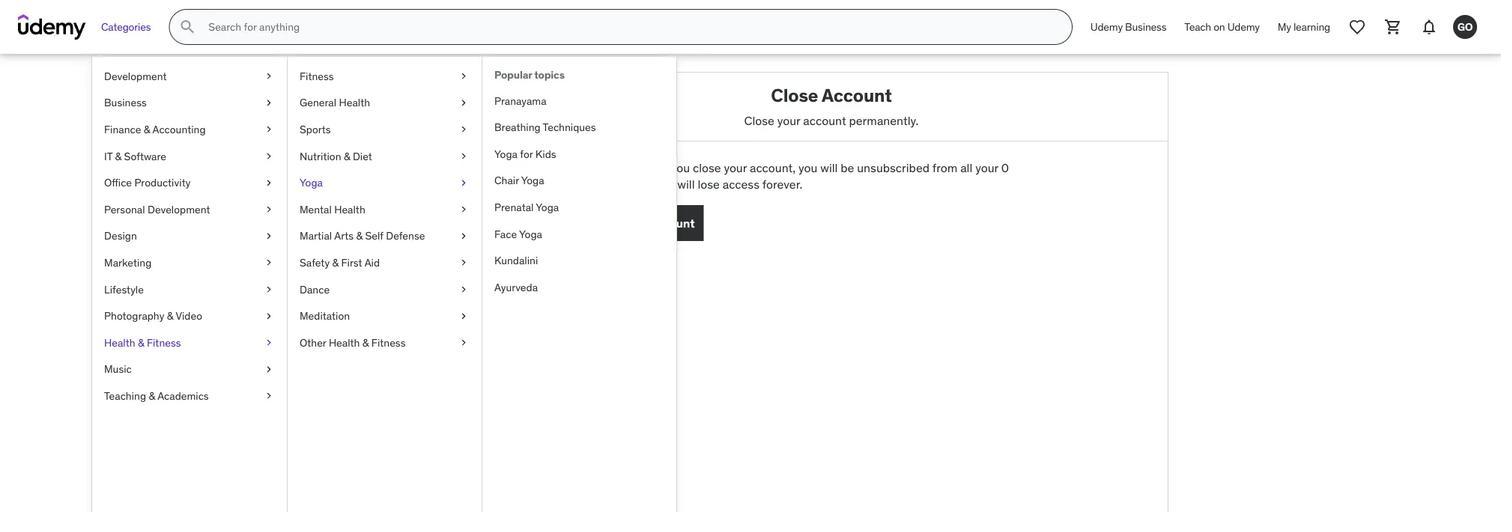 Task type: locate. For each thing, give the bounding box(es) containing it.
topics
[[534, 68, 565, 82]]

go
[[1458, 20, 1473, 33]]

health for other health & fitness
[[329, 336, 360, 349]]

xsmall image for martial arts & self defense
[[458, 229, 470, 244]]

dance
[[300, 283, 330, 296]]

will right and
[[678, 177, 695, 192]]

development down office productivity link
[[148, 203, 210, 216]]

& left first at the left
[[332, 256, 339, 269]]

will left be
[[821, 160, 838, 175]]

finance
[[104, 123, 141, 136]]

udemy
[[1091, 20, 1123, 33], [1228, 20, 1260, 33]]

close account button
[[607, 205, 704, 241]]

self
[[365, 229, 383, 243]]

lose
[[698, 177, 720, 192]]

will
[[821, 160, 838, 175], [678, 177, 695, 192]]

your for you
[[724, 160, 747, 175]]

business left teach
[[1125, 20, 1167, 33]]

1 horizontal spatial business
[[1125, 20, 1167, 33]]

xsmall image inside business link
[[263, 96, 275, 110]]

categories
[[101, 20, 151, 33]]

xsmall image inside development "link"
[[263, 69, 275, 84]]

subscriptions payment methods
[[345, 313, 443, 352]]

your up account,
[[777, 113, 800, 128]]

& left video
[[167, 309, 173, 323]]

1 horizontal spatial udemy
[[1228, 20, 1260, 33]]

close account
[[616, 215, 695, 231]]

xsmall image inside general health link
[[458, 96, 470, 110]]

xsmall image left the meditation
[[263, 309, 275, 324]]

& left "diet"
[[344, 149, 350, 163]]

finance & accounting
[[104, 123, 206, 136]]

yoga right "chair"
[[521, 174, 544, 187]]

face yoga link
[[482, 221, 677, 248]]

account down account
[[803, 113, 846, 128]]

other
[[300, 336, 326, 349]]

profile
[[409, 222, 443, 238]]

fitness up general
[[300, 69, 334, 83]]

1 vertical spatial development
[[148, 203, 210, 216]]

categories button
[[92, 9, 160, 45]]

xsmall image inside health & fitness link
[[263, 336, 275, 350]]

xsmall image inside teaching & academics link
[[263, 389, 275, 404]]

your
[[777, 113, 800, 128], [724, 160, 747, 175], [976, 160, 999, 175]]

it
[[104, 149, 113, 163]]

health
[[339, 96, 370, 109], [334, 203, 365, 216], [104, 336, 135, 349], [329, 336, 360, 349]]

xsmall image for music
[[263, 362, 275, 377]]

account down and
[[650, 215, 695, 231]]

xsmall image left "chair"
[[458, 176, 470, 190]]

& right it on the top of the page
[[115, 149, 122, 163]]

1 horizontal spatial account
[[803, 113, 846, 128]]

view
[[345, 222, 371, 238]]

& right teaching
[[149, 389, 155, 403]]

0 vertical spatial will
[[821, 160, 838, 175]]

xsmall image for health & fitness
[[263, 336, 275, 350]]

fitness down photography & video
[[147, 336, 181, 349]]

0 vertical spatial business
[[1125, 20, 1167, 33]]

xsmall image inside mental health 'link'
[[458, 202, 470, 217]]

yoga up mental
[[300, 176, 323, 189]]

1 horizontal spatial fitness
[[300, 69, 334, 83]]

xsmall image for fitness
[[458, 69, 470, 84]]

xsmall image for yoga
[[458, 176, 470, 190]]

1 vertical spatial close
[[744, 113, 775, 128]]

fitness down subscriptions
[[371, 336, 406, 349]]

development inside "link"
[[104, 69, 167, 83]]

0 horizontal spatial will
[[678, 177, 695, 192]]

xsmall image left general
[[263, 96, 275, 110]]

general health
[[300, 96, 370, 109]]

close account close your account permanently.
[[744, 84, 919, 128]]

1 horizontal spatial will
[[821, 160, 838, 175]]

xsmall image for personal development
[[263, 202, 275, 217]]

close for account
[[771, 84, 818, 106]]

2 horizontal spatial your
[[976, 160, 999, 175]]

health for mental health
[[334, 203, 365, 216]]

development down "categories" 'dropdown button'
[[104, 69, 167, 83]]

xsmall image for development
[[263, 69, 275, 84]]

health up music
[[104, 336, 135, 349]]

xsmall image inside personal development link
[[263, 202, 275, 217]]

& for fitness
[[138, 336, 144, 349]]

if you close your account, you will be unsubscribed from all your 0 courses, and will lose access forever.
[[607, 160, 1009, 192]]

0
[[1001, 160, 1009, 175]]

xsmall image left prenatal
[[458, 202, 470, 217]]

yoga right face
[[519, 227, 542, 241]]

xsmall image
[[263, 69, 275, 84], [458, 122, 470, 137], [263, 149, 275, 164], [458, 149, 470, 164], [263, 176, 275, 190], [263, 202, 275, 217], [458, 229, 470, 244], [458, 282, 470, 297], [263, 336, 275, 350], [458, 336, 470, 350], [263, 362, 275, 377], [263, 389, 275, 404]]

kundalini
[[494, 254, 538, 267]]

notifications image
[[1420, 18, 1438, 36]]

general
[[300, 96, 336, 109]]

xsmall image inside finance & accounting link
[[263, 122, 275, 137]]

your left 0 on the top of page
[[976, 160, 999, 175]]

my learning link
[[1269, 9, 1340, 45]]

xsmall image for nutrition & diet
[[458, 149, 470, 164]]

it & software link
[[92, 143, 287, 170]]

breathing
[[494, 121, 541, 134]]

xsmall image inside the it & software link
[[263, 149, 275, 164]]

aid
[[365, 256, 380, 269]]

1 vertical spatial account
[[650, 215, 695, 231]]

you right if
[[671, 160, 690, 175]]

close up account,
[[744, 113, 775, 128]]

&
[[144, 123, 150, 136], [115, 149, 122, 163], [344, 149, 350, 163], [356, 229, 363, 243], [332, 256, 339, 269], [167, 309, 173, 323], [138, 336, 144, 349], [362, 336, 369, 349], [149, 389, 155, 403]]

xsmall image left safety
[[263, 256, 275, 270]]

yoga for kids
[[494, 147, 556, 161]]

health right the other
[[329, 336, 360, 349]]

office productivity link
[[92, 170, 287, 196]]

yoga element
[[482, 57, 677, 512]]

xsmall image left dance
[[263, 282, 275, 297]]

xsmall image inside dance link
[[458, 282, 470, 297]]

music
[[104, 363, 132, 376]]

& inside "link"
[[344, 149, 350, 163]]

teach on udemy link
[[1176, 9, 1269, 45]]

teaching
[[104, 389, 146, 403]]

subscriptions link
[[333, 310, 494, 333]]

xsmall image inside the "other health & fitness" link
[[458, 336, 470, 350]]

0 horizontal spatial your
[[724, 160, 747, 175]]

yoga right prenatal
[[536, 201, 559, 214]]

& for software
[[115, 149, 122, 163]]

xsmall image left popular
[[458, 69, 470, 84]]

pranayama link
[[482, 88, 677, 114]]

0 vertical spatial close
[[771, 84, 818, 106]]

health up view
[[334, 203, 365, 216]]

xsmall image left 'pranayama'
[[458, 96, 470, 110]]

xsmall image inside music link
[[263, 362, 275, 377]]

xsmall image inside nutrition & diet "link"
[[458, 149, 470, 164]]

1 horizontal spatial your
[[777, 113, 800, 128]]

udemy business
[[1091, 20, 1167, 33]]

your up access
[[724, 160, 747, 175]]

& left self
[[356, 229, 363, 243]]

& down "photography"
[[138, 336, 144, 349]]

2 vertical spatial close
[[616, 215, 647, 231]]

xsmall image inside the martial arts & self defense link
[[458, 229, 470, 244]]

& right finance
[[144, 123, 150, 136]]

xsmall image left the 'kundalini'
[[458, 256, 470, 270]]

office
[[104, 176, 132, 189]]

other health & fitness link
[[288, 330, 482, 356]]

methods
[[395, 336, 443, 352]]

0 horizontal spatial udemy
[[1091, 20, 1123, 33]]

xsmall image for lifestyle
[[263, 282, 275, 297]]

0 horizontal spatial business
[[104, 96, 147, 109]]

xsmall image inside safety & first aid link
[[458, 256, 470, 270]]

close for account
[[616, 215, 647, 231]]

design
[[104, 229, 137, 243]]

xsmall image inside lifestyle link
[[263, 282, 275, 297]]

health right general
[[339, 96, 370, 109]]

xsmall image for other health & fitness
[[458, 336, 470, 350]]

yoga for kids link
[[482, 141, 677, 168]]

finance & accounting link
[[92, 116, 287, 143]]

health inside 'link'
[[334, 203, 365, 216]]

development
[[104, 69, 167, 83], [148, 203, 210, 216]]

xsmall image
[[458, 69, 470, 84], [263, 96, 275, 110], [458, 96, 470, 110], [263, 122, 275, 137], [458, 176, 470, 190], [458, 202, 470, 217], [263, 229, 275, 244], [263, 256, 275, 270], [458, 256, 470, 270], [263, 282, 275, 297], [263, 309, 275, 324], [458, 309, 470, 324]]

xsmall image inside marketing link
[[263, 256, 275, 270]]

general health link
[[288, 90, 482, 116]]

profile
[[345, 245, 380, 260]]

personal development
[[104, 203, 210, 216]]

you up 'forever.'
[[799, 160, 818, 175]]

xsmall image inside 'fitness' link
[[458, 69, 470, 84]]

photography & video link
[[92, 303, 287, 330]]

on
[[1214, 20, 1225, 33]]

xsmall image inside design link
[[263, 229, 275, 244]]

xsmall image inside photography & video link
[[263, 309, 275, 324]]

close left account
[[771, 84, 818, 106]]

yoga left for
[[494, 147, 518, 161]]

marketing
[[104, 256, 152, 269]]

xsmall image for office productivity
[[263, 176, 275, 190]]

xsmall image inside office productivity link
[[263, 176, 275, 190]]

0 vertical spatial development
[[104, 69, 167, 83]]

2 horizontal spatial fitness
[[371, 336, 406, 349]]

all
[[961, 160, 973, 175]]

xsmall image for design
[[263, 229, 275, 244]]

0 horizontal spatial you
[[671, 160, 690, 175]]

your inside close account close your account permanently.
[[777, 113, 800, 128]]

udemy business link
[[1082, 9, 1176, 45]]

fitness
[[300, 69, 334, 83], [147, 336, 181, 349], [371, 336, 406, 349]]

chair yoga link
[[482, 168, 677, 194]]

meditation
[[300, 309, 350, 323]]

xsmall image inside 'yoga' link
[[458, 176, 470, 190]]

0 horizontal spatial account
[[650, 215, 695, 231]]

account
[[803, 113, 846, 128], [650, 215, 695, 231]]

1 horizontal spatial you
[[799, 160, 818, 175]]

business up finance
[[104, 96, 147, 109]]

xsmall image up 'payment methods' link
[[458, 309, 470, 324]]

xsmall image left martial
[[263, 229, 275, 244]]

close down courses,
[[616, 215, 647, 231]]

1 vertical spatial business
[[104, 96, 147, 109]]

close inside button
[[616, 215, 647, 231]]

xsmall image inside sports link
[[458, 122, 470, 137]]

prenatal
[[494, 201, 534, 214]]

sports link
[[288, 116, 482, 143]]

& for accounting
[[144, 123, 150, 136]]

face yoga
[[494, 227, 542, 241]]

ayurveda link
[[482, 274, 677, 301]]

xsmall image left sports at the top left
[[263, 122, 275, 137]]

martial
[[300, 229, 332, 243]]

my learning
[[1278, 20, 1331, 33]]

xsmall image inside meditation link
[[458, 309, 470, 324]]

0 vertical spatial account
[[803, 113, 846, 128]]



Task type: describe. For each thing, give the bounding box(es) containing it.
forever.
[[763, 177, 803, 192]]

yoga for prenatal
[[536, 201, 559, 214]]

safety & first aid
[[300, 256, 380, 269]]

teach
[[1185, 20, 1211, 33]]

photography & video
[[104, 309, 202, 323]]

learning
[[1294, 20, 1331, 33]]

video
[[176, 309, 202, 323]]

xsmall image for finance & accounting
[[263, 122, 275, 137]]

xsmall image for dance
[[458, 282, 470, 297]]

& for video
[[167, 309, 173, 323]]

defense
[[386, 229, 425, 243]]

& for diet
[[344, 149, 350, 163]]

& down subscriptions
[[362, 336, 369, 349]]

yoga for chair
[[521, 174, 544, 187]]

chair
[[494, 174, 519, 187]]

1 udemy from the left
[[1091, 20, 1123, 33]]

permanently.
[[849, 113, 919, 128]]

photo link
[[333, 264, 494, 287]]

business inside udemy business link
[[1125, 20, 1167, 33]]

xsmall image for meditation
[[458, 309, 470, 324]]

2 you from the left
[[799, 160, 818, 175]]

photography
[[104, 309, 164, 323]]

chair yoga
[[494, 174, 544, 187]]

close
[[693, 160, 721, 175]]

teaching & academics link
[[92, 383, 287, 410]]

subscriptions
[[345, 313, 419, 329]]

academics
[[157, 389, 209, 403]]

personal
[[104, 203, 145, 216]]

yoga link
[[288, 170, 482, 196]]

pranayama
[[494, 94, 547, 107]]

music link
[[92, 356, 287, 383]]

nutrition & diet
[[300, 149, 372, 163]]

account
[[822, 84, 892, 106]]

lifestyle link
[[92, 276, 287, 303]]

kids
[[536, 147, 556, 161]]

teach on udemy
[[1185, 20, 1260, 33]]

xsmall image for safety & first aid
[[458, 256, 470, 270]]

design link
[[92, 223, 287, 250]]

& for academics
[[149, 389, 155, 403]]

dance link
[[288, 276, 482, 303]]

other health & fitness
[[300, 336, 406, 349]]

public
[[374, 222, 406, 238]]

account inside close account close your account permanently.
[[803, 113, 846, 128]]

martial arts & self defense link
[[288, 223, 482, 250]]

Search for anything text field
[[206, 14, 1054, 40]]

mental health
[[300, 203, 365, 216]]

& for first
[[332, 256, 339, 269]]

mental
[[300, 203, 332, 216]]

kundalini link
[[482, 248, 677, 274]]

mental health link
[[288, 196, 482, 223]]

marketing link
[[92, 250, 287, 276]]

business inside business link
[[104, 96, 147, 109]]

first
[[341, 256, 362, 269]]

martial arts & self defense
[[300, 229, 425, 243]]

xsmall image for photography & video
[[263, 309, 275, 324]]

it & software
[[104, 149, 166, 163]]

submit search image
[[179, 18, 197, 36]]

if
[[661, 160, 668, 175]]

safety
[[300, 256, 330, 269]]

be
[[841, 160, 854, 175]]

account inside button
[[650, 215, 695, 231]]

popular
[[494, 68, 532, 82]]

health & fitness link
[[92, 330, 287, 356]]

xsmall image for general health
[[458, 96, 470, 110]]

wishlist image
[[1349, 18, 1367, 36]]

your for account
[[777, 113, 800, 128]]

go link
[[1447, 9, 1483, 45]]

courses,
[[607, 177, 652, 192]]

from
[[933, 160, 958, 175]]

xsmall image for sports
[[458, 122, 470, 137]]

and
[[655, 177, 675, 192]]

2 udemy from the left
[[1228, 20, 1260, 33]]

personal development link
[[92, 196, 287, 223]]

arts
[[334, 229, 354, 243]]

breathing techniques link
[[482, 114, 677, 141]]

account,
[[750, 160, 796, 175]]

unsubscribed
[[857, 160, 930, 175]]

1 vertical spatial will
[[678, 177, 695, 192]]

breathing techniques
[[494, 121, 596, 134]]

safety & first aid link
[[288, 250, 482, 276]]

access
[[723, 177, 760, 192]]

profile link
[[333, 242, 494, 264]]

fitness link
[[288, 63, 482, 90]]

business link
[[92, 90, 287, 116]]

office productivity
[[104, 176, 191, 189]]

for
[[520, 147, 533, 161]]

xsmall image for it & software
[[263, 149, 275, 164]]

photo
[[345, 268, 377, 283]]

view public profile link
[[333, 219, 494, 242]]

xsmall image for mental health
[[458, 202, 470, 217]]

ayurveda
[[494, 281, 538, 294]]

xsmall image for teaching & academics
[[263, 389, 275, 404]]

teaching & academics
[[104, 389, 209, 403]]

my
[[1278, 20, 1291, 33]]

nutrition & diet link
[[288, 143, 482, 170]]

nutrition
[[300, 149, 341, 163]]

health for general health
[[339, 96, 370, 109]]

view public profile profile photo
[[345, 222, 443, 283]]

sports
[[300, 123, 331, 136]]

udemy image
[[18, 14, 86, 40]]

xsmall image for business
[[263, 96, 275, 110]]

shopping cart with 0 items image
[[1385, 18, 1403, 36]]

xsmall image for marketing
[[263, 256, 275, 270]]

meditation link
[[288, 303, 482, 330]]

1 you from the left
[[671, 160, 690, 175]]

techniques
[[543, 121, 596, 134]]

yoga for face
[[519, 227, 542, 241]]

lifestyle
[[104, 283, 144, 296]]

0 horizontal spatial fitness
[[147, 336, 181, 349]]



Task type: vqa. For each thing, say whether or not it's contained in the screenshot.
xsmall image inside DEVELOPMENT link
yes



